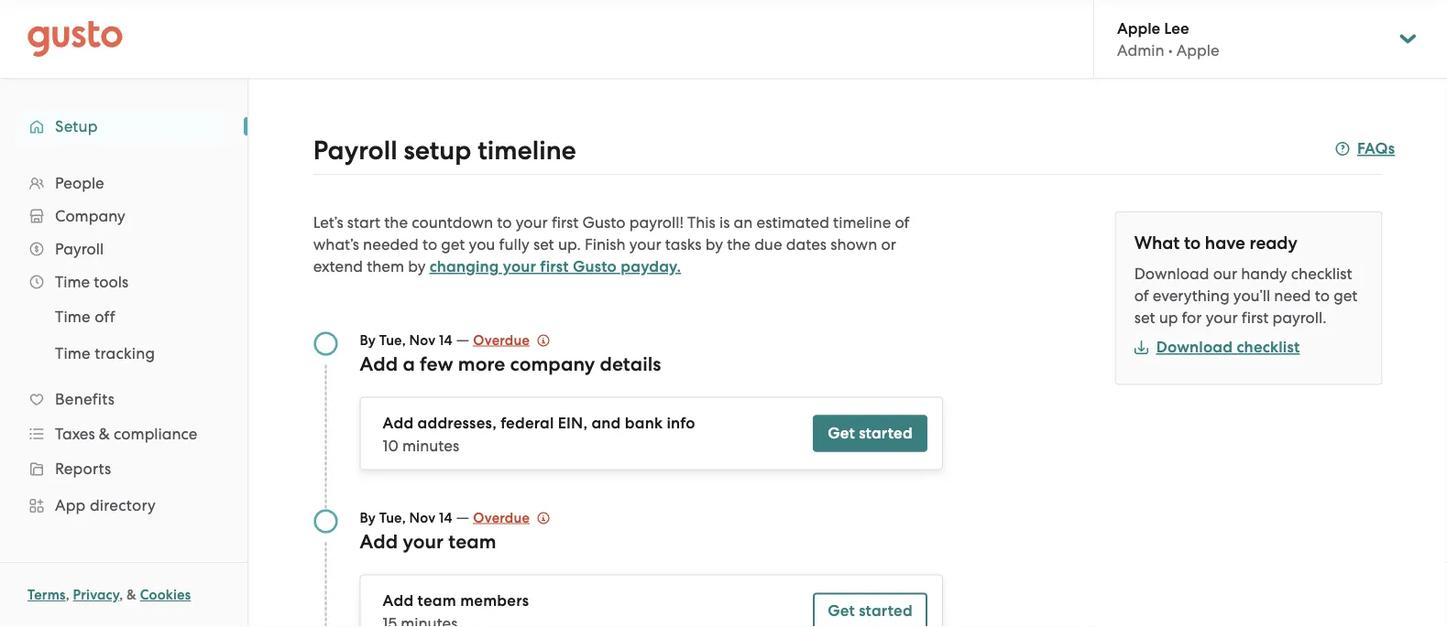 Task type: describe. For each thing, give the bounding box(es) containing it.
due
[[754, 236, 782, 254]]

home image
[[27, 21, 123, 57]]

faqs button
[[1335, 138, 1395, 160]]

•
[[1168, 41, 1173, 59]]

add for add your team
[[360, 531, 398, 554]]

and
[[592, 414, 621, 433]]

addresses,
[[418, 414, 497, 433]]

reports link
[[18, 453, 229, 486]]

finish
[[585, 236, 626, 254]]

members
[[460, 592, 529, 611]]

taxes & compliance button
[[18, 418, 229, 451]]

overdue button for few
[[473, 329, 550, 351]]

time for time tracking
[[55, 345, 91, 363]]

add a few more company details
[[360, 353, 661, 376]]

setup
[[404, 135, 471, 166]]

lee
[[1164, 19, 1189, 37]]

add for add a few more company details
[[360, 353, 398, 376]]

time tracking
[[55, 345, 155, 363]]

people
[[55, 174, 104, 192]]

privacy
[[73, 587, 119, 604]]

countdown
[[412, 214, 493, 232]]

0 vertical spatial timeline
[[478, 135, 576, 166]]

set inside download our handy checklist of everything you'll need to get set up for your first payroll.
[[1134, 309, 1155, 327]]

handy
[[1241, 265, 1287, 283]]

changing
[[429, 258, 499, 276]]

0 horizontal spatial apple
[[1117, 19, 1160, 37]]

overdue for team
[[473, 510, 530, 527]]

you
[[469, 236, 495, 254]]

a
[[403, 353, 415, 376]]

set inside let's start the countdown to your first gusto payroll! this is an estimated                     timeline of what's needed to get you fully set up.
[[533, 236, 554, 254]]

bank
[[625, 414, 663, 433]]

you'll
[[1233, 287, 1270, 305]]

compliance
[[114, 425, 197, 444]]

add addresses, federal ein, and bank info 10 minutes
[[383, 414, 695, 455]]

terms
[[27, 587, 66, 604]]

download checklist link
[[1134, 338, 1300, 357]]

faqs
[[1357, 139, 1395, 158]]

federal
[[501, 414, 554, 433]]

have
[[1205, 233, 1245, 254]]

terms link
[[27, 587, 66, 604]]

or
[[881, 236, 896, 254]]

gusto inside let's start the countdown to your first gusto payroll! this is an estimated                     timeline of what's needed to get you fully set up.
[[582, 214, 625, 232]]

add for add addresses, federal ein, and bank info 10 minutes
[[383, 414, 414, 433]]

list containing time off
[[0, 299, 247, 372]]

app directory
[[55, 497, 156, 515]]

add for add team members
[[383, 592, 414, 611]]

2 get from the top
[[828, 602, 855, 621]]

benefits link
[[18, 383, 229, 416]]

overdue for few
[[473, 332, 530, 349]]

need
[[1274, 287, 1311, 305]]

more
[[458, 353, 505, 376]]

extend
[[313, 258, 363, 276]]

what's
[[313, 236, 359, 254]]

the inside finish your tasks by the due dates shown or extend them by
[[727, 236, 751, 254]]

tue, for a
[[379, 332, 406, 349]]

1 get started button from the top
[[813, 416, 927, 452]]

up
[[1159, 309, 1178, 327]]

1 vertical spatial &
[[127, 587, 137, 604]]

app
[[55, 497, 86, 515]]

to left have
[[1184, 233, 1201, 254]]

tue, for your
[[379, 510, 406, 527]]

people button
[[18, 167, 229, 200]]

off
[[95, 308, 115, 326]]

nov for a
[[409, 332, 436, 349]]

fully
[[499, 236, 529, 254]]

download our handy checklist of everything you'll need to get set up for your first payroll.
[[1134, 265, 1358, 327]]

changing your first gusto payday.
[[429, 258, 681, 276]]

list containing people
[[0, 167, 247, 628]]

started for 1st get started button from the top of the page
[[859, 424, 913, 443]]

time off link
[[33, 301, 229, 334]]

payroll for payroll setup timeline
[[313, 135, 397, 166]]

tools
[[94, 273, 128, 291]]

1 vertical spatial checklist
[[1237, 338, 1300, 357]]

2 , from the left
[[119, 587, 123, 604]]

our
[[1213, 265, 1237, 283]]

setup
[[55, 117, 98, 136]]

overdue button for team
[[473, 507, 550, 529]]

by tue, nov 14 — for your
[[360, 508, 473, 527]]

taxes
[[55, 425, 95, 444]]

& inside dropdown button
[[99, 425, 110, 444]]

app directory link
[[18, 489, 229, 522]]

finish your tasks by the due dates shown or extend them by
[[313, 236, 896, 276]]

get started for 1st get started button from the top of the page
[[828, 424, 913, 443]]

payroll button
[[18, 233, 229, 266]]

gusto inside 'button'
[[573, 258, 617, 276]]

company
[[55, 207, 125, 225]]

1 , from the left
[[66, 587, 69, 604]]

your for team
[[403, 531, 444, 554]]

apple lee admin • apple
[[1117, 19, 1219, 59]]

info
[[667, 414, 695, 433]]

ein,
[[558, 414, 588, 433]]

minutes
[[402, 437, 459, 455]]

for
[[1182, 309, 1202, 327]]

company button
[[18, 200, 229, 233]]

time for time off
[[55, 308, 91, 326]]

1 vertical spatial by
[[408, 258, 426, 276]]

14 for few
[[439, 332, 452, 349]]

everything
[[1153, 287, 1230, 305]]

terms , privacy , & cookies
[[27, 587, 191, 604]]

14 for team
[[439, 510, 452, 527]]

1 get from the top
[[828, 424, 855, 443]]

taxes & compliance
[[55, 425, 197, 444]]



Task type: locate. For each thing, give the bounding box(es) containing it.
1 vertical spatial overdue button
[[473, 507, 550, 529]]

by down is
[[705, 236, 723, 254]]

get inside download our handy checklist of everything you'll need to get set up for your first payroll.
[[1334, 287, 1358, 305]]

2 started from the top
[[859, 602, 913, 621]]

0 vertical spatial gusto
[[582, 214, 625, 232]]

time
[[55, 273, 90, 291], [55, 308, 91, 326], [55, 345, 91, 363]]

cookies
[[140, 587, 191, 604]]

1 vertical spatial overdue
[[473, 510, 530, 527]]

2 nov from the top
[[409, 510, 436, 527]]

10
[[383, 437, 399, 455]]

timeline right setup
[[478, 135, 576, 166]]

get started for first get started button from the bottom
[[828, 602, 913, 621]]

your up add team members
[[403, 531, 444, 554]]

estimated
[[757, 214, 829, 232]]

1 horizontal spatial apple
[[1177, 41, 1219, 59]]

1 horizontal spatial the
[[727, 236, 751, 254]]

0 horizontal spatial get
[[441, 236, 465, 254]]

download inside download our handy checklist of everything you'll need to get set up for your first payroll.
[[1134, 265, 1209, 283]]

1 vertical spatial team
[[418, 592, 456, 611]]

1 vertical spatial by
[[360, 510, 376, 527]]

0 horizontal spatial timeline
[[478, 135, 576, 166]]

0 vertical spatial by
[[705, 236, 723, 254]]

payroll up "start"
[[313, 135, 397, 166]]

1 vertical spatial apple
[[1177, 41, 1219, 59]]

get started
[[828, 424, 913, 443], [828, 602, 913, 621]]

0 vertical spatial overdue button
[[473, 329, 550, 351]]

1 14 from the top
[[439, 332, 452, 349]]

1 vertical spatial get
[[828, 602, 855, 621]]

by for add a few more company details
[[360, 332, 376, 349]]

payroll!
[[629, 214, 684, 232]]

0 vertical spatial by
[[360, 332, 376, 349]]

up.
[[558, 236, 581, 254]]

of inside let's start the countdown to your first gusto payroll! this is an estimated                     timeline of what's needed to get you fully set up.
[[895, 214, 909, 232]]

timeline
[[478, 135, 576, 166], [833, 214, 891, 232]]

1 horizontal spatial timeline
[[833, 214, 891, 232]]

2 time from the top
[[55, 308, 91, 326]]

directory
[[90, 497, 156, 515]]

apple up admin
[[1117, 19, 1160, 37]]

start
[[347, 214, 380, 232]]

0 vertical spatial time
[[55, 273, 90, 291]]

gusto up finish
[[582, 214, 625, 232]]

benefits
[[55, 390, 115, 409]]

payroll inside dropdown button
[[55, 240, 104, 258]]

tasks
[[665, 236, 702, 254]]

your inside let's start the countdown to your first gusto payroll! this is an estimated                     timeline of what's needed to get you fully set up.
[[516, 214, 548, 232]]

by tue, nov 14 — up a
[[360, 330, 473, 349]]

your for first
[[503, 258, 536, 276]]

get inside let's start the countdown to your first gusto payroll! this is an estimated                     timeline of what's needed to get you fully set up.
[[441, 236, 465, 254]]

by
[[705, 236, 723, 254], [408, 258, 426, 276]]

first down up.
[[540, 258, 569, 276]]

0 vertical spatial checklist
[[1291, 265, 1352, 283]]

nov
[[409, 332, 436, 349], [409, 510, 436, 527]]

download for download our handy checklist of everything you'll need to get set up for your first payroll.
[[1134, 265, 1209, 283]]

by up add your team
[[360, 510, 376, 527]]

get down countdown
[[441, 236, 465, 254]]

add your team
[[360, 531, 496, 554]]

0 horizontal spatial of
[[895, 214, 909, 232]]

tracking
[[95, 345, 155, 363]]

1 vertical spatial the
[[727, 236, 751, 254]]

time up time off
[[55, 273, 90, 291]]

overdue button up members
[[473, 507, 550, 529]]

0 horizontal spatial by
[[408, 258, 426, 276]]

nov for your
[[409, 510, 436, 527]]

what to have ready
[[1134, 233, 1298, 254]]

admin
[[1117, 41, 1164, 59]]

1 vertical spatial nov
[[409, 510, 436, 527]]

1 by tue, nov 14 — from the top
[[360, 330, 473, 349]]

get
[[828, 424, 855, 443], [828, 602, 855, 621]]

set left up
[[1134, 309, 1155, 327]]

started
[[859, 424, 913, 443], [859, 602, 913, 621]]

3 time from the top
[[55, 345, 91, 363]]

let's start the countdown to your first gusto payroll! this is an estimated                     timeline of what's needed to get you fully set up.
[[313, 214, 909, 254]]

payroll for payroll
[[55, 240, 104, 258]]

1 vertical spatial of
[[1134, 287, 1149, 305]]

to inside download our handy checklist of everything you'll need to get set up for your first payroll.
[[1315, 287, 1330, 305]]

1 horizontal spatial by
[[705, 236, 723, 254]]

payroll setup timeline
[[313, 135, 576, 166]]

gusto navigation element
[[0, 79, 247, 628]]

first
[[552, 214, 579, 232], [540, 258, 569, 276], [1242, 309, 1269, 327]]

cookies button
[[140, 585, 191, 607]]

reports
[[55, 460, 111, 478]]

2 get started from the top
[[828, 602, 913, 621]]

checklist
[[1291, 265, 1352, 283], [1237, 338, 1300, 357]]

download for download checklist
[[1156, 338, 1233, 357]]

0 vertical spatial payroll
[[313, 135, 397, 166]]

1 overdue button from the top
[[473, 329, 550, 351]]

team left members
[[418, 592, 456, 611]]

1 horizontal spatial get
[[1334, 287, 1358, 305]]

apple right "•"
[[1177, 41, 1219, 59]]

0 vertical spatial get
[[441, 236, 465, 254]]

1 vertical spatial get started button
[[813, 593, 927, 628]]

time left the off
[[55, 308, 91, 326]]

0 vertical spatial of
[[895, 214, 909, 232]]

add team members
[[383, 592, 529, 611]]

your inside 'button'
[[503, 258, 536, 276]]

your up "fully"
[[516, 214, 548, 232]]

of left everything at the top of the page
[[1134, 287, 1149, 305]]

to
[[497, 214, 512, 232], [1184, 233, 1201, 254], [422, 236, 437, 254], [1315, 287, 1330, 305]]

by tue, nov 14 — up add your team
[[360, 508, 473, 527]]

1 get started from the top
[[828, 424, 913, 443]]

ready
[[1250, 233, 1298, 254]]

2 14 from the top
[[439, 510, 452, 527]]

dates
[[786, 236, 827, 254]]

0 vertical spatial set
[[533, 236, 554, 254]]

is
[[719, 214, 730, 232]]

by tue, nov 14 —
[[360, 330, 473, 349], [360, 508, 473, 527]]

set up changing your first gusto payday.
[[533, 236, 554, 254]]

time inside dropdown button
[[55, 273, 90, 291]]

0 vertical spatial get
[[828, 424, 855, 443]]

1 vertical spatial gusto
[[573, 258, 617, 276]]

first inside download our handy checklist of everything you'll need to get set up for your first payroll.
[[1242, 309, 1269, 327]]

— for few
[[456, 330, 469, 349]]

gusto
[[582, 214, 625, 232], [573, 258, 617, 276]]

0 vertical spatial the
[[384, 214, 408, 232]]

first down "you'll"
[[1242, 309, 1269, 327]]

by right them
[[408, 258, 426, 276]]

time down time off
[[55, 345, 91, 363]]

14 up add your team
[[439, 510, 452, 527]]

2 get started button from the top
[[813, 593, 927, 628]]

your inside finish your tasks by the due dates shown or extend them by
[[629, 236, 661, 254]]

2 tue, from the top
[[379, 510, 406, 527]]

0 vertical spatial get started button
[[813, 416, 927, 452]]

by down them
[[360, 332, 376, 349]]

1 nov from the top
[[409, 332, 436, 349]]

0 vertical spatial first
[[552, 214, 579, 232]]

first inside 'button'
[[540, 258, 569, 276]]

1 — from the top
[[456, 330, 469, 349]]

started for first get started button from the bottom
[[859, 602, 913, 621]]

to right need
[[1315, 287, 1330, 305]]

your down "fully"
[[503, 258, 536, 276]]

your up the payday.
[[629, 236, 661, 254]]

& left cookies
[[127, 587, 137, 604]]

your for tasks
[[629, 236, 661, 254]]

1 started from the top
[[859, 424, 913, 443]]

2 overdue from the top
[[473, 510, 530, 527]]

timeline inside let's start the countdown to your first gusto payroll! this is an estimated                     timeline of what's needed to get you fully set up.
[[833, 214, 891, 232]]

,
[[66, 587, 69, 604], [119, 587, 123, 604]]

0 vertical spatial nov
[[409, 332, 436, 349]]

checklist inside download our handy checklist of everything you'll need to get set up for your first payroll.
[[1291, 265, 1352, 283]]

& right taxes
[[99, 425, 110, 444]]

1 list from the top
[[0, 167, 247, 628]]

first up up.
[[552, 214, 579, 232]]

2 vertical spatial time
[[55, 345, 91, 363]]

overdue up add your team
[[473, 510, 530, 527]]

your inside download our handy checklist of everything you'll need to get set up for your first payroll.
[[1206, 309, 1238, 327]]

few
[[420, 353, 453, 376]]

1 vertical spatial payroll
[[55, 240, 104, 258]]

0 vertical spatial team
[[448, 531, 496, 554]]

payday.
[[621, 258, 681, 276]]

1 horizontal spatial ,
[[119, 587, 123, 604]]

the down an
[[727, 236, 751, 254]]

0 vertical spatial &
[[99, 425, 110, 444]]

get started button
[[813, 416, 927, 452], [813, 593, 927, 628]]

1 vertical spatial get
[[1334, 287, 1358, 305]]

nov up a
[[409, 332, 436, 349]]

1 vertical spatial time
[[55, 308, 91, 326]]

apple
[[1117, 19, 1160, 37], [1177, 41, 1219, 59]]

0 horizontal spatial the
[[384, 214, 408, 232]]

0 horizontal spatial payroll
[[55, 240, 104, 258]]

payroll
[[313, 135, 397, 166], [55, 240, 104, 258]]

1 vertical spatial set
[[1134, 309, 1155, 327]]

list
[[0, 167, 247, 628], [0, 299, 247, 372]]

1 vertical spatial get started
[[828, 602, 913, 621]]

1 overdue from the top
[[473, 332, 530, 349]]

download checklist
[[1156, 338, 1300, 357]]

changing your first gusto payday. button
[[429, 256, 681, 278]]

1 horizontal spatial payroll
[[313, 135, 397, 166]]

2 overdue button from the top
[[473, 507, 550, 529]]

14
[[439, 332, 452, 349], [439, 510, 452, 527]]

get right need
[[1334, 287, 1358, 305]]

tue, up add your team
[[379, 510, 406, 527]]

an
[[734, 214, 753, 232]]

1 vertical spatial tue,
[[379, 510, 406, 527]]

2 vertical spatial first
[[1242, 309, 1269, 327]]

shown
[[831, 236, 877, 254]]

payroll.
[[1272, 309, 1327, 327]]

of
[[895, 214, 909, 232], [1134, 287, 1149, 305]]

time for time tools
[[55, 273, 90, 291]]

them
[[367, 258, 404, 276]]

tue, up a
[[379, 332, 406, 349]]

1 by from the top
[[360, 332, 376, 349]]

overdue up the add a few more company details at the left
[[473, 332, 530, 349]]

checklist down "payroll."
[[1237, 338, 1300, 357]]

payroll down company
[[55, 240, 104, 258]]

to up "fully"
[[497, 214, 512, 232]]

download
[[1134, 265, 1209, 283], [1156, 338, 1233, 357]]

time tracking link
[[33, 337, 229, 370]]

0 vertical spatial tue,
[[379, 332, 406, 349]]

first inside let's start the countdown to your first gusto payroll! this is an estimated                     timeline of what's needed to get you fully set up.
[[552, 214, 579, 232]]

0 vertical spatial apple
[[1117, 19, 1160, 37]]

14 up few
[[439, 332, 452, 349]]

, left privacy at the bottom left of page
[[66, 587, 69, 604]]

download down for
[[1156, 338, 1233, 357]]

0 horizontal spatial ,
[[66, 587, 69, 604]]

download up everything at the top of the page
[[1134, 265, 1209, 283]]

, left cookies
[[119, 587, 123, 604]]

2 — from the top
[[456, 508, 469, 527]]

your right for
[[1206, 309, 1238, 327]]

details
[[600, 353, 661, 376]]

0 horizontal spatial &
[[99, 425, 110, 444]]

1 vertical spatial first
[[540, 258, 569, 276]]

team up add team members
[[448, 531, 496, 554]]

time tools
[[55, 273, 128, 291]]

— up add your team
[[456, 508, 469, 527]]

0 vertical spatial by tue, nov 14 —
[[360, 330, 473, 349]]

1 tue, from the top
[[379, 332, 406, 349]]

tue,
[[379, 332, 406, 349], [379, 510, 406, 527]]

1 vertical spatial timeline
[[833, 214, 891, 232]]

the inside let's start the countdown to your first gusto payroll! this is an estimated                     timeline of what's needed to get you fully set up.
[[384, 214, 408, 232]]

0 vertical spatial get started
[[828, 424, 913, 443]]

2 list from the top
[[0, 299, 247, 372]]

needed
[[363, 236, 419, 254]]

gusto down finish
[[573, 258, 617, 276]]

1 vertical spatial started
[[859, 602, 913, 621]]

— up more
[[456, 330, 469, 349]]

1 vertical spatial 14
[[439, 510, 452, 527]]

let's
[[313, 214, 343, 232]]

1 time from the top
[[55, 273, 90, 291]]

1 vertical spatial by tue, nov 14 —
[[360, 508, 473, 527]]

of up or
[[895, 214, 909, 232]]

what
[[1134, 233, 1180, 254]]

timeline up shown
[[833, 214, 891, 232]]

1 vertical spatial —
[[456, 508, 469, 527]]

by
[[360, 332, 376, 349], [360, 510, 376, 527]]

overdue
[[473, 332, 530, 349], [473, 510, 530, 527]]

by tue, nov 14 — for a
[[360, 330, 473, 349]]

2 by from the top
[[360, 510, 376, 527]]

your
[[516, 214, 548, 232], [629, 236, 661, 254], [503, 258, 536, 276], [1206, 309, 1238, 327], [403, 531, 444, 554]]

0 vertical spatial 14
[[439, 332, 452, 349]]

0 vertical spatial started
[[859, 424, 913, 443]]

1 horizontal spatial of
[[1134, 287, 1149, 305]]

to down countdown
[[422, 236, 437, 254]]

time tools button
[[18, 266, 229, 299]]

0 vertical spatial download
[[1134, 265, 1209, 283]]

0 vertical spatial —
[[456, 330, 469, 349]]

time off
[[55, 308, 115, 326]]

overdue button up the add a few more company details at the left
[[473, 329, 550, 351]]

1 horizontal spatial set
[[1134, 309, 1155, 327]]

privacy link
[[73, 587, 119, 604]]

by for add your team
[[360, 510, 376, 527]]

nov up add your team
[[409, 510, 436, 527]]

checklist up need
[[1291, 265, 1352, 283]]

company
[[510, 353, 595, 376]]

2 by tue, nov 14 — from the top
[[360, 508, 473, 527]]

1 vertical spatial download
[[1156, 338, 1233, 357]]

0 horizontal spatial set
[[533, 236, 554, 254]]

of inside download our handy checklist of everything you'll need to get set up for your first payroll.
[[1134, 287, 1149, 305]]

add inside add addresses, federal ein, and bank info 10 minutes
[[383, 414, 414, 433]]

1 horizontal spatial &
[[127, 587, 137, 604]]

the up needed
[[384, 214, 408, 232]]

0 vertical spatial overdue
[[473, 332, 530, 349]]

— for team
[[456, 508, 469, 527]]



Task type: vqa. For each thing, say whether or not it's contained in the screenshot.
second data from right
no



